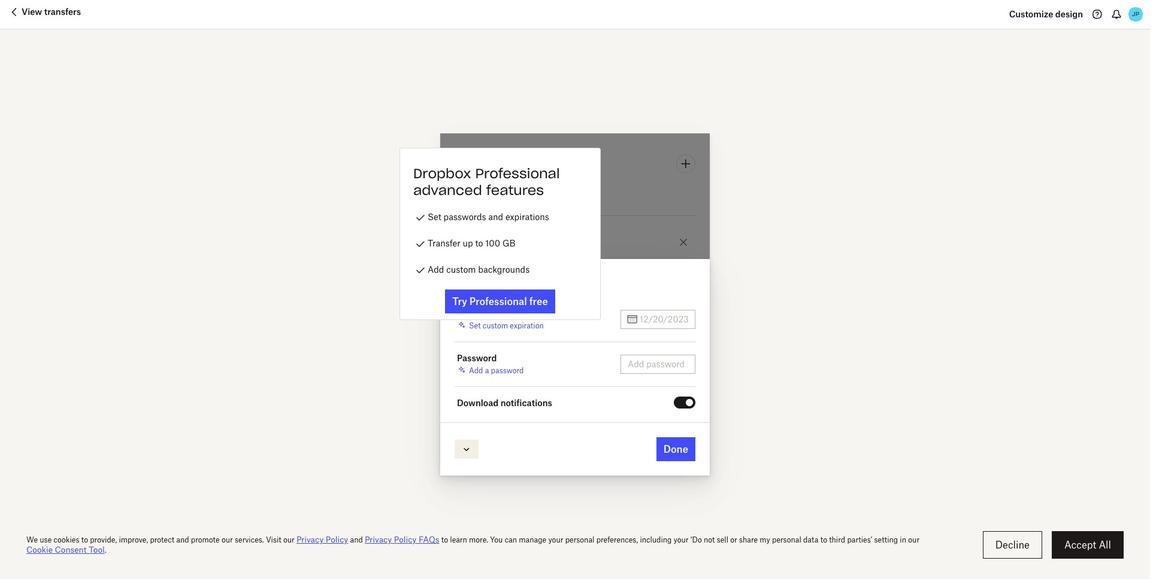 Task type: vqa. For each thing, say whether or not it's contained in the screenshot.
View
yes



Task type: describe. For each thing, give the bounding box(es) containing it.
1 horizontal spatial 100
[[514, 170, 529, 181]]

customize
[[1009, 9, 1054, 19]]

view transfers button
[[7, 5, 81, 24]]

download notifications
[[457, 398, 552, 409]]

customize design button
[[1009, 5, 1083, 24]]

try professional free
[[452, 296, 548, 308]]

password inside the expires on 12/20/2023 no password added
[[490, 451, 523, 460]]

professional for free
[[470, 296, 527, 308]]

passwords
[[444, 212, 486, 222]]

backgrounds
[[478, 265, 530, 275]]

expires
[[479, 436, 508, 447]]

layers_dm-
[[498, 309, 545, 319]]

email
[[496, 196, 519, 206]]

set passwords and expirations
[[428, 212, 549, 222]]

mb for devhome_dm-
[[501, 245, 513, 254]]

notifications
[[501, 398, 552, 409]]

mb for layers_dm-
[[499, 321, 511, 330]]

design
[[1056, 9, 1083, 19]]

03- for devhome_lm-
[[484, 271, 498, 281]]

custom for set
[[483, 321, 508, 330]]

gb
[[503, 239, 516, 249]]

add for add custom backgrounds
[[428, 265, 444, 275]]

expiration
[[457, 308, 499, 318]]

28.1 mb out of 100 mb
[[455, 170, 545, 181]]

12/20/2023
[[523, 436, 572, 447]]

transfer up to 100 gb
[[428, 239, 516, 249]]

expirations
[[506, 212, 549, 222]]

set for set custom expiration
[[469, 321, 481, 330]]

set custom expiration
[[469, 321, 544, 330]]

Add password text field
[[628, 358, 688, 371]]

added
[[525, 451, 546, 460]]

of
[[504, 170, 512, 181]]

professional for advanced
[[475, 166, 560, 182]]

03-devhome_lm-4k.png cell
[[455, 269, 673, 293]]

devhome_lm-
[[498, 271, 557, 281]]

transfers
[[44, 7, 81, 17]]

expires on 12/20/2023 no password added
[[479, 436, 572, 460]]

9.39
[[484, 245, 499, 254]]

link
[[460, 196, 477, 206]]

view transfers
[[22, 7, 81, 17]]

settings
[[506, 273, 554, 288]]

4k.png for devhome_lm-
[[557, 271, 586, 281]]

a
[[485, 366, 489, 375]]

transfer for transfer up to 100 gb
[[428, 239, 461, 249]]

04-layers_dm-4k.png row
[[440, 300, 710, 338]]

dropbox professional advanced features
[[413, 166, 560, 199]]

jp
[[1132, 10, 1140, 18]]

features
[[486, 182, 544, 199]]

03-devhome_lm-4k.png 8.1 mb
[[484, 271, 586, 292]]

set custom expiration link
[[469, 321, 544, 331]]

up
[[463, 239, 473, 249]]

upgrade
[[554, 173, 579, 180]]

03-devhome_dm-4k.png cell
[[455, 230, 673, 254]]

add for add a password
[[469, 366, 483, 375]]

8.1
[[484, 283, 492, 292]]



Task type: locate. For each thing, give the bounding box(es) containing it.
0 horizontal spatial set
[[428, 212, 441, 222]]

04-layers_dm-4k.png 10.6 mb
[[484, 309, 574, 330]]

transfer
[[428, 239, 461, 249], [455, 273, 503, 288]]

4k.png up 03-devhome_lm-4k.png cell
[[558, 232, 587, 242]]

add a password link
[[469, 366, 524, 375]]

password
[[457, 353, 497, 363]]

password
[[491, 366, 524, 375], [490, 451, 523, 460]]

4k.png inside 03-devhome_lm-4k.png 8.1 mb
[[557, 271, 586, 281]]

03- for devhome_dm-
[[484, 232, 498, 242]]

03-devhome_dm-4k.png row
[[440, 223, 710, 262]]

set
[[428, 212, 441, 222], [469, 321, 481, 330]]

customize design
[[1009, 9, 1083, 19]]

transfer left "up"
[[428, 239, 461, 249]]

mb inside 04-layers_dm-4k.png 10.6 mb
[[499, 321, 511, 330]]

download
[[457, 398, 499, 409]]

devhome_dm-
[[498, 232, 558, 242]]

1 horizontal spatial add
[[469, 366, 483, 375]]

mb left the out
[[472, 170, 486, 181]]

add custom backgrounds
[[428, 265, 530, 275]]

0 vertical spatial 100
[[514, 170, 529, 181]]

mb inside 03-devhome_dm-4k.png 9.39 mb
[[501, 245, 513, 254]]

advanced
[[413, 182, 482, 199]]

04-
[[484, 309, 498, 319]]

1 vertical spatial professional
[[470, 296, 527, 308]]

add
[[428, 265, 444, 275], [469, 366, 483, 375]]

professional up 04-
[[470, 296, 527, 308]]

10.6
[[484, 321, 497, 330]]

custom
[[446, 265, 476, 275], [483, 321, 508, 330]]

4k.png inside 03-devhome_dm-4k.png 9.39 mb
[[558, 232, 587, 242]]

0 vertical spatial add
[[428, 265, 444, 275]]

4k.png down free at left bottom
[[545, 309, 574, 319]]

custom for add
[[446, 265, 476, 275]]

to
[[475, 239, 483, 249]]

4k.png inside 04-layers_dm-4k.png 10.6 mb
[[545, 309, 574, 319]]

add a password
[[469, 366, 524, 375]]

tab list containing link
[[455, 187, 696, 216]]

mb
[[472, 170, 486, 181], [531, 170, 545, 181], [501, 245, 513, 254], [494, 283, 506, 292], [499, 321, 511, 330]]

4k.png for layers_dm-
[[545, 309, 574, 319]]

0 vertical spatial set
[[428, 212, 441, 222]]

transfer settings
[[455, 273, 554, 288]]

03- up 9.39
[[484, 232, 498, 242]]

try
[[452, 296, 467, 308]]

dropbox
[[413, 166, 471, 182]]

view
[[22, 7, 42, 17]]

custom down 04-
[[483, 321, 508, 330]]

0 vertical spatial 03-
[[484, 232, 498, 242]]

link tab
[[455, 187, 482, 216]]

mb right the 8.1
[[494, 283, 506, 292]]

03- inside 03-devhome_dm-4k.png 9.39 mb
[[484, 232, 498, 242]]

4k.png for devhome_dm-
[[558, 232, 587, 242]]

1 vertical spatial password
[[490, 451, 523, 460]]

mb inside 03-devhome_lm-4k.png 8.1 mb
[[494, 283, 506, 292]]

1 horizontal spatial custom
[[483, 321, 508, 330]]

done
[[664, 444, 688, 456]]

tab list
[[455, 187, 696, 216]]

0 vertical spatial password
[[491, 366, 524, 375]]

professional up email
[[475, 166, 560, 182]]

0 horizontal spatial 100
[[486, 239, 500, 249]]

professional inside dropbox professional advanced features
[[475, 166, 560, 182]]

professional inside button
[[470, 296, 527, 308]]

1 03- from the top
[[484, 232, 498, 242]]

1 horizontal spatial set
[[469, 321, 481, 330]]

2 vertical spatial 4k.png
[[545, 309, 574, 319]]

1 vertical spatial set
[[469, 321, 481, 330]]

1 vertical spatial custom
[[483, 321, 508, 330]]

mb up features
[[531, 170, 545, 181]]

0 vertical spatial professional
[[475, 166, 560, 182]]

set for set passwords and expirations
[[428, 212, 441, 222]]

03-devhome_dm-4k.png 9.39 mb
[[484, 232, 587, 254]]

mb for devhome_lm-
[[494, 283, 506, 292]]

expiration
[[510, 321, 544, 330]]

0 horizontal spatial custom
[[446, 265, 476, 275]]

set down expiration
[[469, 321, 481, 330]]

28.1
[[455, 170, 470, 181]]

2 03- from the top
[[484, 271, 498, 281]]

1 vertical spatial 100
[[486, 239, 500, 249]]

done button
[[656, 438, 696, 462]]

add down transfer up to 100 gb
[[428, 265, 444, 275]]

04-layers_dm-4k.png cell
[[455, 307, 673, 331]]

transfer for transfer settings
[[455, 273, 503, 288]]

1 vertical spatial 4k.png
[[557, 271, 586, 281]]

no
[[479, 451, 488, 460]]

email tab
[[491, 187, 523, 216]]

custom down "up"
[[446, 265, 476, 275]]

set down advanced
[[428, 212, 441, 222]]

password down on
[[490, 451, 523, 460]]

password right a at left bottom
[[491, 366, 524, 375]]

0 horizontal spatial add
[[428, 265, 444, 275]]

and
[[489, 212, 503, 222]]

4k.png down the 03-devhome_dm-4k.png row
[[557, 271, 586, 281]]

100
[[514, 170, 529, 181], [486, 239, 500, 249]]

jp button
[[1126, 5, 1146, 24]]

1 vertical spatial 03-
[[484, 271, 498, 281]]

professional
[[475, 166, 560, 182], [470, 296, 527, 308]]

out
[[489, 170, 502, 181]]

1 vertical spatial transfer
[[455, 273, 503, 288]]

try professional free button
[[445, 290, 555, 314]]

0 vertical spatial 4k.png
[[558, 232, 587, 242]]

None text field
[[640, 313, 688, 326]]

100 right of
[[514, 170, 529, 181]]

03- inside 03-devhome_lm-4k.png 8.1 mb
[[484, 271, 498, 281]]

mb right 10.6 on the bottom left of page
[[499, 321, 511, 330]]

mb right 9.39
[[501, 245, 513, 254]]

0 vertical spatial transfer
[[428, 239, 461, 249]]

03-
[[484, 232, 498, 242], [484, 271, 498, 281]]

03- up the 8.1
[[484, 271, 498, 281]]

on
[[510, 436, 520, 447]]

100 right the to
[[486, 239, 500, 249]]

1 vertical spatial add
[[469, 366, 483, 375]]

transfer up try at the bottom left of page
[[455, 273, 503, 288]]

0 vertical spatial custom
[[446, 265, 476, 275]]

free
[[529, 296, 548, 308]]

add left a at left bottom
[[469, 366, 483, 375]]

4k.png
[[558, 232, 587, 242], [557, 271, 586, 281], [545, 309, 574, 319]]



